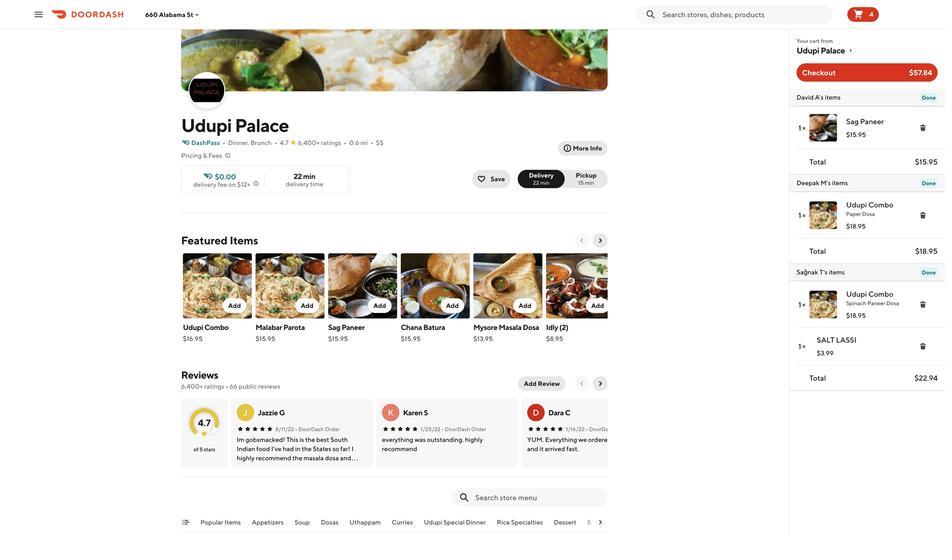 Task type: describe. For each thing, give the bounding box(es) containing it.
items for udupi combo
[[832, 179, 848, 187]]

total for sag paneer
[[809, 158, 826, 166]]

dinner
[[466, 519, 486, 527]]

delivery
[[529, 172, 554, 179]]

$15.95 for chana batura
[[401, 335, 421, 343]]

$15.95 for sag paneer
[[328, 335, 348, 343]]

sag paneer $15.95
[[328, 323, 365, 343]]

featured items heading
[[181, 234, 258, 248]]

660
[[145, 11, 158, 18]]

$13.95
[[473, 335, 493, 343]]

$16.95
[[183, 335, 203, 343]]

• right the 1/25/22
[[441, 427, 444, 433]]

mi
[[361, 139, 368, 147]]

appetizers
[[252, 519, 284, 527]]

remove udupi combo from order image
[[919, 212, 927, 219]]

add for batura
[[446, 302, 459, 310]]

your
[[797, 38, 809, 44]]

8/11/22
[[275, 427, 294, 433]]

add button for paneer
[[368, 299, 392, 314]]

idly (2) $8.95
[[546, 323, 568, 343]]

curries
[[392, 519, 413, 527]]

1 horizontal spatial 4.7
[[280, 139, 289, 147]]

none radio containing pickup
[[559, 170, 608, 188]]

1 for spinach paneer dosa
[[799, 301, 801, 309]]

sağnak
[[797, 269, 818, 276]]

add for (2)
[[591, 302, 604, 310]]

udupi special dinner
[[424, 519, 486, 527]]

1 × for $15.95
[[799, 124, 806, 132]]

• right brunch
[[274, 139, 277, 147]]

4 button
[[847, 7, 879, 22]]

pricing & fees
[[181, 152, 222, 160]]

rice specialties
[[497, 519, 543, 527]]

popular items
[[200, 519, 241, 527]]

dinner, brunch
[[228, 139, 272, 147]]

karen s
[[403, 409, 428, 418]]

more info
[[573, 145, 602, 152]]

paneer for sag paneer
[[860, 117, 884, 126]]

paneer inside the udupi combo spinach paneer dosa
[[868, 300, 885, 307]]

items for popular items
[[225, 519, 241, 527]]

appetizers button
[[252, 519, 284, 533]]

udupi combo paper dosa
[[846, 201, 893, 217]]

dashpass
[[191, 139, 220, 147]]

22 inside 22 min delivery time
[[294, 172, 302, 181]]

save
[[491, 175, 505, 183]]

udupi combo spinach paneer dosa
[[846, 290, 899, 307]]

remove salt lassi from order image
[[919, 343, 927, 351]]

add for combo
[[228, 302, 241, 310]]

dosas button
[[321, 519, 339, 533]]

order for j
[[325, 427, 340, 433]]

• right 1/16/22 on the bottom right of the page
[[586, 427, 588, 433]]

info
[[590, 145, 602, 152]]

order methods option group
[[518, 170, 608, 188]]

soup button
[[295, 519, 310, 533]]

$8.95
[[546, 335, 563, 343]]

paper
[[846, 211, 861, 217]]

on
[[228, 181, 236, 188]]

d
[[533, 408, 539, 418]]

doordash for k
[[445, 427, 470, 433]]

• inside reviews 6,400+ ratings • 66 public reviews
[[226, 383, 228, 391]]

malabar parota image
[[256, 254, 325, 319]]

jazzie
[[258, 409, 278, 418]]

lassi
[[836, 336, 857, 345]]

udupi for paper
[[846, 201, 867, 209]]

5
[[199, 447, 203, 453]]

your cart from
[[797, 38, 833, 44]]

previous button of carousel image
[[578, 237, 586, 245]]

mysore masala dosa $13.95
[[473, 323, 539, 343]]

delivery fee on $12+
[[193, 181, 250, 188]]

add button for (2)
[[586, 299, 610, 314]]

(2)
[[559, 323, 568, 332]]

dashpass •
[[191, 139, 225, 147]]

udupi for spinach
[[846, 290, 867, 299]]

$3.99
[[817, 350, 834, 357]]

of
[[194, 447, 198, 453]]

4
[[869, 11, 873, 18]]

1 vertical spatial palace
[[235, 114, 289, 136]]

dinner,
[[228, 139, 249, 147]]

review
[[538, 380, 560, 388]]

add button for masala
[[513, 299, 537, 314]]

Item Search search field
[[475, 493, 600, 503]]

fees
[[208, 152, 222, 160]]

salt
[[817, 336, 835, 345]]

karen
[[403, 409, 423, 418]]

udupi combo $16.95
[[183, 323, 229, 343]]

featured
[[181, 234, 228, 247]]

$12+
[[237, 181, 250, 188]]

from
[[821, 38, 833, 44]]

idly (2) image
[[546, 254, 615, 319]]

22 min delivery time
[[286, 172, 323, 188]]

sağnak t's items
[[797, 269, 845, 276]]

dosas
[[321, 519, 339, 527]]

1 for paper dosa
[[799, 211, 801, 220]]

add review
[[524, 380, 560, 388]]

malabar parota $15.95
[[256, 323, 305, 343]]

s
[[424, 409, 428, 418]]

3 done from the top
[[922, 270, 936, 276]]

more info button
[[558, 141, 608, 156]]

cart
[[810, 38, 820, 44]]

4 1 × from the top
[[799, 342, 806, 351]]

chana batura $15.95
[[401, 323, 445, 343]]

mysore
[[473, 323, 497, 332]]

chana
[[401, 323, 422, 332]]

malabar
[[256, 323, 282, 332]]

6,400+ inside reviews 6,400+ ratings • 66 public reviews
[[181, 383, 203, 391]]

add inside button
[[524, 380, 537, 388]]

combo for paper dosa
[[868, 201, 893, 209]]

previous image
[[578, 381, 586, 388]]

reviews
[[258, 383, 280, 391]]

add for paneer
[[373, 302, 386, 310]]

0 vertical spatial ratings
[[321, 139, 341, 147]]

× for spinach paneer dosa
[[802, 301, 806, 309]]

add button for parota
[[295, 299, 319, 314]]

1 vertical spatial 4.7
[[198, 418, 211, 429]]

6,400+ ratings •
[[298, 139, 347, 147]]

udupi for $16.95
[[183, 323, 203, 332]]

parota
[[283, 323, 305, 332]]

$0.00
[[215, 173, 236, 181]]

4 1 from the top
[[799, 342, 801, 351]]

alabama
[[159, 11, 185, 18]]



Task type: locate. For each thing, give the bounding box(es) containing it.
items right featured
[[230, 234, 258, 247]]

next button of carousel image
[[597, 237, 604, 245]]

reviews link
[[181, 370, 218, 382]]

palace up brunch
[[235, 114, 289, 136]]

udupi combo image down t's
[[810, 291, 837, 319]]

$15.95 inside the sag paneer $15.95
[[328, 335, 348, 343]]

4 add button from the left
[[441, 299, 464, 314]]

list containing udupi combo
[[789, 282, 945, 366]]

• doordash order right the 1/25/22
[[441, 427, 486, 433]]

add button for combo
[[223, 299, 246, 314]]

ratings inside reviews 6,400+ ratings • 66 public reviews
[[204, 383, 224, 391]]

popular items button
[[200, 519, 241, 533]]

1 horizontal spatial ratings
[[321, 139, 341, 147]]

1 × for spinach paneer dosa
[[799, 301, 806, 309]]

• doordash order right 1/16/22 on the bottom right of the page
[[586, 427, 630, 433]]

0 vertical spatial sag
[[846, 117, 859, 126]]

done for sag paneer
[[922, 94, 936, 101]]

doordash right 8/11/22
[[298, 427, 324, 433]]

2 horizontal spatial • doordash order
[[586, 427, 630, 433]]

udupi up paper
[[846, 201, 867, 209]]

$18.95 inside list
[[846, 312, 866, 320]]

0.6
[[349, 139, 359, 147]]

$18.95 down remove udupi combo from order image
[[915, 247, 938, 256]]

1 horizontal spatial sag
[[846, 117, 859, 126]]

udupi palace
[[797, 46, 845, 55], [181, 114, 289, 136]]

min down 'pickup' in the top of the page
[[585, 180, 594, 186]]

items right the a's
[[825, 94, 841, 101]]

remove sag paneer from order image
[[919, 124, 927, 132]]

special
[[443, 519, 465, 527]]

1 vertical spatial 6,400+
[[181, 383, 203, 391]]

done up remove udupi combo from order image
[[922, 180, 936, 187]]

min inside 22 min delivery time
[[303, 172, 315, 181]]

1 vertical spatial done
[[922, 180, 936, 187]]

× left $3.99
[[802, 342, 806, 351]]

items right popular
[[225, 519, 241, 527]]

dosa inside the udupi combo spinach paneer dosa
[[886, 300, 899, 307]]

of 5 stars
[[194, 447, 215, 453]]

beverages
[[587, 519, 618, 527]]

1 vertical spatial dosa
[[886, 300, 899, 307]]

order for d
[[615, 427, 630, 433]]

m's
[[821, 179, 831, 187]]

None radio
[[518, 170, 565, 188]]

fee
[[218, 181, 227, 188]]

brunch
[[250, 139, 272, 147]]

0 vertical spatial items
[[230, 234, 258, 247]]

doordash for d
[[589, 427, 614, 433]]

udupi combo image for udupi combo paper dosa
[[810, 202, 837, 229]]

$15.95 inside malabar parota $15.95
[[256, 335, 275, 343]]

min down '6,400+ ratings •'
[[303, 172, 315, 181]]

reviews
[[181, 370, 218, 382]]

$18.95 down spinach
[[846, 312, 866, 320]]

min inside pickup 15 min
[[585, 180, 594, 186]]

ratings down reviews
[[204, 383, 224, 391]]

items for sag paneer
[[825, 94, 841, 101]]

jazzie g
[[258, 409, 285, 418]]

min down delivery
[[540, 180, 550, 186]]

66
[[230, 383, 237, 391]]

$$
[[376, 139, 384, 147]]

g
[[279, 409, 285, 418]]

combo
[[868, 201, 893, 209], [868, 290, 893, 299], [204, 323, 229, 332]]

total down $3.99
[[809, 374, 826, 383]]

done down $57.84 at the top
[[922, 94, 936, 101]]

1 × down deepak
[[799, 211, 806, 220]]

2 horizontal spatial min
[[585, 180, 594, 186]]

save button
[[472, 170, 511, 188]]

3 order from the left
[[615, 427, 630, 433]]

combo inside udupi combo $16.95
[[204, 323, 229, 332]]

udupi inside the udupi combo spinach paneer dosa
[[846, 290, 867, 299]]

1 vertical spatial udupi palace
[[181, 114, 289, 136]]

udupi palace inside "link"
[[797, 46, 845, 55]]

combo for spinach paneer dosa
[[868, 290, 893, 299]]

0 vertical spatial $18.95
[[846, 223, 866, 230]]

udupi left special
[[424, 519, 442, 527]]

popular
[[200, 519, 223, 527]]

2 • doordash order from the left
[[441, 427, 486, 433]]

× down sağnak
[[802, 301, 806, 309]]

0 horizontal spatial order
[[325, 427, 340, 433]]

1 vertical spatial items
[[225, 519, 241, 527]]

× down deepak
[[802, 211, 806, 220]]

paneer
[[860, 117, 884, 126], [868, 300, 885, 307], [342, 323, 365, 332]]

• right mi
[[370, 139, 373, 147]]

• doordash order for k
[[441, 427, 486, 433]]

delivery left time
[[286, 180, 309, 188]]

doordash right the 1/25/22
[[445, 427, 470, 433]]

palace
[[821, 46, 845, 55], [235, 114, 289, 136]]

dosa right masala
[[523, 323, 539, 332]]

3 doordash from the left
[[589, 427, 614, 433]]

add button for batura
[[441, 299, 464, 314]]

1 horizontal spatial order
[[471, 427, 486, 433]]

udupi down 'your'
[[797, 46, 819, 55]]

udupi palace up dinner,
[[181, 114, 289, 136]]

1 vertical spatial paneer
[[868, 300, 885, 307]]

4 × from the top
[[802, 342, 806, 351]]

1 vertical spatial items
[[832, 179, 848, 187]]

doordash for j
[[298, 427, 324, 433]]

add for parota
[[301, 302, 314, 310]]

delivery
[[286, 180, 309, 188], [193, 181, 216, 188]]

1 down deepak
[[799, 211, 801, 220]]

1 × for paper dosa
[[799, 211, 806, 220]]

2 done from the top
[[922, 180, 936, 187]]

2 vertical spatial dosa
[[523, 323, 539, 332]]

open menu image
[[33, 9, 44, 20]]

udupi palace image
[[181, 0, 608, 91], [189, 73, 224, 108]]

0 horizontal spatial doordash
[[298, 427, 324, 433]]

0 vertical spatial items
[[825, 94, 841, 101]]

1 horizontal spatial 6,400+
[[298, 139, 320, 147]]

22 left time
[[294, 172, 302, 181]]

reviews 6,400+ ratings • 66 public reviews
[[181, 370, 280, 391]]

3 add button from the left
[[368, 299, 392, 314]]

delivery left fee
[[193, 181, 216, 188]]

udupi up dashpass
[[181, 114, 232, 136]]

3 × from the top
[[802, 301, 806, 309]]

1 doordash from the left
[[298, 427, 324, 433]]

sag inside the sag paneer $15.95
[[328, 323, 340, 332]]

1 vertical spatial ratings
[[204, 383, 224, 391]]

× for $15.95
[[802, 124, 806, 132]]

3 1 from the top
[[799, 301, 801, 309]]

0 horizontal spatial 6,400+
[[181, 383, 203, 391]]

min
[[303, 172, 315, 181], [540, 180, 550, 186], [585, 180, 594, 186]]

rice
[[497, 519, 510, 527]]

sag for sag paneer
[[846, 117, 859, 126]]

1 done from the top
[[922, 94, 936, 101]]

combo inside udupi combo paper dosa
[[868, 201, 893, 209]]

total up "sağnak t's items"
[[809, 247, 826, 256]]

stars
[[204, 447, 215, 453]]

1 vertical spatial total
[[809, 247, 826, 256]]

0 horizontal spatial 4.7
[[198, 418, 211, 429]]

dosa
[[862, 211, 875, 217], [886, 300, 899, 307], [523, 323, 539, 332]]

combo inside the udupi combo spinach paneer dosa
[[868, 290, 893, 299]]

2 horizontal spatial doordash
[[589, 427, 614, 433]]

1 horizontal spatial udupi palace
[[797, 46, 845, 55]]

1 down sağnak
[[799, 301, 801, 309]]

2 vertical spatial total
[[809, 374, 826, 383]]

6 add button from the left
[[586, 299, 610, 314]]

0 vertical spatial sag paneer image
[[810, 114, 837, 142]]

1 for $15.95
[[799, 124, 801, 132]]

1 1 from the top
[[799, 124, 801, 132]]

0 vertical spatial palace
[[821, 46, 845, 55]]

1/16/22
[[566, 427, 585, 433]]

checkout
[[802, 68, 836, 77]]

2 1 from the top
[[799, 211, 801, 220]]

udupi up spinach
[[846, 290, 867, 299]]

dara c
[[548, 409, 570, 418]]

mysore masala dosa image
[[473, 254, 542, 319]]

1 horizontal spatial min
[[540, 180, 550, 186]]

deepak m's items
[[797, 179, 848, 187]]

1 ×
[[799, 124, 806, 132], [799, 211, 806, 220], [799, 301, 806, 309], [799, 342, 806, 351]]

items
[[230, 234, 258, 247], [225, 519, 241, 527]]

udupi inside udupi combo paper dosa
[[846, 201, 867, 209]]

None radio
[[559, 170, 608, 188]]

$15.95 inside chana batura $15.95
[[401, 335, 421, 343]]

time
[[310, 180, 323, 188]]

total
[[809, 158, 826, 166], [809, 247, 826, 256], [809, 374, 826, 383]]

total up deepak m's items
[[809, 158, 826, 166]]

1 order from the left
[[325, 427, 340, 433]]

2 vertical spatial paneer
[[342, 323, 365, 332]]

0 vertical spatial done
[[922, 94, 936, 101]]

0 horizontal spatial min
[[303, 172, 315, 181]]

batura
[[423, 323, 445, 332]]

none radio containing delivery
[[518, 170, 565, 188]]

0 vertical spatial udupi palace
[[797, 46, 845, 55]]

1 horizontal spatial doordash
[[445, 427, 470, 433]]

0 vertical spatial 6,400+
[[298, 139, 320, 147]]

items right t's
[[829, 269, 845, 276]]

$18.95 down paper
[[846, 223, 866, 230]]

1 horizontal spatial dosa
[[862, 211, 875, 217]]

1 horizontal spatial palace
[[821, 46, 845, 55]]

2 vertical spatial done
[[922, 270, 936, 276]]

delivery inside 22 min delivery time
[[286, 180, 309, 188]]

0 horizontal spatial palace
[[235, 114, 289, 136]]

uthappam
[[350, 519, 381, 527]]

$18.95 for udupi combo spinach paneer dosa
[[846, 312, 866, 320]]

k
[[388, 408, 394, 418]]

$15.95 for malabar parota
[[256, 335, 275, 343]]

Store search: begin typing to search for stores available on DoorDash text field
[[663, 9, 829, 20]]

udupi palace link
[[797, 45, 938, 56]]

2 vertical spatial items
[[829, 269, 845, 276]]

combo for udupi combo
[[204, 323, 229, 332]]

1 horizontal spatial 22
[[533, 180, 539, 186]]

show menu categories image
[[182, 519, 189, 527]]

• doordash order for j
[[295, 427, 340, 433]]

$57.84
[[909, 68, 932, 77]]

• doordash order for d
[[586, 427, 630, 433]]

1 horizontal spatial sag paneer image
[[810, 114, 837, 142]]

2 vertical spatial combo
[[204, 323, 229, 332]]

featured items
[[181, 234, 258, 247]]

1 horizontal spatial • doordash order
[[441, 427, 486, 433]]

2 add button from the left
[[295, 299, 319, 314]]

$15.95
[[846, 131, 866, 139], [915, 158, 938, 166], [256, 335, 275, 343], [328, 335, 348, 343], [401, 335, 421, 343]]

pickup
[[576, 172, 597, 179]]

0 horizontal spatial 22
[[294, 172, 302, 181]]

1 × left $3.99
[[799, 342, 806, 351]]

done up remove udupi combo from order icon
[[922, 270, 936, 276]]

public
[[239, 383, 257, 391]]

min for pickup
[[585, 180, 594, 186]]

5 add button from the left
[[513, 299, 537, 314]]

• doordash order right 8/11/22
[[295, 427, 340, 433]]

ratings left 0.6
[[321, 139, 341, 147]]

2 × from the top
[[802, 211, 806, 220]]

udupi combo image left paper
[[810, 202, 837, 229]]

masala
[[499, 323, 522, 332]]

• left 66
[[226, 383, 228, 391]]

0 horizontal spatial udupi palace
[[181, 114, 289, 136]]

pickup 15 min
[[576, 172, 597, 186]]

0 vertical spatial 4.7
[[280, 139, 289, 147]]

items inside button
[[225, 519, 241, 527]]

dosa right paper
[[862, 211, 875, 217]]

palace inside "link"
[[821, 46, 845, 55]]

0 vertical spatial total
[[809, 158, 826, 166]]

2 1 × from the top
[[799, 211, 806, 220]]

1 horizontal spatial delivery
[[286, 180, 309, 188]]

palace down from
[[821, 46, 845, 55]]

udupi combo image
[[810, 202, 837, 229], [183, 254, 252, 319], [810, 291, 837, 319]]

st
[[187, 11, 193, 18]]

1 • doordash order from the left
[[295, 427, 340, 433]]

0 vertical spatial dosa
[[862, 211, 875, 217]]

1 vertical spatial combo
[[868, 290, 893, 299]]

1/25/22
[[421, 427, 441, 433]]

pricing
[[181, 152, 202, 160]]

items inside heading
[[230, 234, 258, 247]]

udupi combo image inside list
[[810, 291, 837, 319]]

dosa inside mysore masala dosa $13.95
[[523, 323, 539, 332]]

udupi combo image down featured items heading at the left top
[[183, 254, 252, 319]]

curries button
[[392, 519, 413, 533]]

× down david
[[802, 124, 806, 132]]

3 total from the top
[[809, 374, 826, 383]]

items right m's
[[832, 179, 848, 187]]

6,400+ down reviews "link"
[[181, 383, 203, 391]]

order
[[325, 427, 340, 433], [471, 427, 486, 433], [615, 427, 630, 433]]

0.6 mi • $$
[[349, 139, 384, 147]]

dessert button
[[554, 519, 576, 533]]

spinach
[[846, 300, 866, 307]]

1 down david
[[799, 124, 801, 132]]

udupi inside "link"
[[797, 46, 819, 55]]

$18.95 for udupi combo paper dosa
[[846, 223, 866, 230]]

add review button
[[518, 377, 565, 392]]

next image
[[597, 381, 604, 388]]

sag for sag paneer $15.95
[[328, 323, 340, 332]]

• doordash order
[[295, 427, 340, 433], [441, 427, 486, 433], [586, 427, 630, 433]]

4.7 right brunch
[[280, 139, 289, 147]]

1 vertical spatial sag paneer image
[[328, 254, 397, 319]]

david a's items
[[797, 94, 841, 101]]

david
[[797, 94, 814, 101]]

udupi inside udupi combo $16.95
[[183, 323, 203, 332]]

udupi for dinner
[[424, 519, 442, 527]]

udupi special dinner button
[[424, 519, 486, 533]]

udupi up $16.95
[[183, 323, 203, 332]]

t's
[[820, 269, 828, 276]]

1 × down sağnak
[[799, 301, 806, 309]]

3 • doordash order from the left
[[586, 427, 630, 433]]

done for udupi combo
[[922, 180, 936, 187]]

remove udupi combo from order image
[[919, 301, 927, 309]]

$18.95
[[846, 223, 866, 230], [915, 247, 938, 256], [846, 312, 866, 320]]

6,400+
[[298, 139, 320, 147], [181, 383, 203, 391]]

• left 0.6
[[344, 139, 347, 147]]

• right 8/11/22
[[295, 427, 297, 433]]

doordash right 1/16/22 on the bottom right of the page
[[589, 427, 614, 433]]

uthappam button
[[350, 519, 381, 533]]

0 horizontal spatial delivery
[[193, 181, 216, 188]]

× for paper dosa
[[802, 211, 806, 220]]

j
[[243, 408, 248, 418]]

udupi combo image for udupi combo spinach paneer dosa
[[810, 291, 837, 319]]

4.7 up of 5 stars
[[198, 418, 211, 429]]

beverages button
[[587, 519, 618, 533]]

1 × from the top
[[802, 124, 806, 132]]

1 vertical spatial $18.95
[[915, 247, 938, 256]]

sag paneer image
[[810, 114, 837, 142], [328, 254, 397, 319]]

items for featured items
[[230, 234, 258, 247]]

order for k
[[471, 427, 486, 433]]

1 total from the top
[[809, 158, 826, 166]]

1 × down david
[[799, 124, 806, 132]]

&
[[203, 152, 207, 160]]

1 left $3.99
[[799, 342, 801, 351]]

min for delivery
[[540, 180, 550, 186]]

0 vertical spatial combo
[[868, 201, 893, 209]]

udupi inside button
[[424, 519, 442, 527]]

2 doordash from the left
[[445, 427, 470, 433]]

2 vertical spatial $18.95
[[846, 312, 866, 320]]

2 total from the top
[[809, 247, 826, 256]]

• left dinner,
[[223, 139, 225, 147]]

2 horizontal spatial dosa
[[886, 300, 899, 307]]

udupi palace down your cart from
[[797, 46, 845, 55]]

6,400+ up 22 min delivery time
[[298, 139, 320, 147]]

0 horizontal spatial sag paneer image
[[328, 254, 397, 319]]

paneer inside the sag paneer $15.95
[[342, 323, 365, 332]]

chana batura image
[[401, 254, 470, 319]]

1 vertical spatial sag
[[328, 323, 340, 332]]

2 order from the left
[[471, 427, 486, 433]]

rice specialties button
[[497, 519, 543, 533]]

22 down delivery
[[533, 180, 539, 186]]

dosa left remove udupi combo from order icon
[[886, 300, 899, 307]]

list
[[789, 282, 945, 366]]

0 horizontal spatial • doordash order
[[295, 427, 340, 433]]

scroll menu navigation right image
[[597, 519, 604, 527]]

0 horizontal spatial dosa
[[523, 323, 539, 332]]

dessert
[[554, 519, 576, 527]]

22 inside delivery 22 min
[[533, 180, 539, 186]]

1 1 × from the top
[[799, 124, 806, 132]]

dosa inside udupi combo paper dosa
[[862, 211, 875, 217]]

specialties
[[511, 519, 543, 527]]

paneer for sag paneer $15.95
[[342, 323, 365, 332]]

3 1 × from the top
[[799, 301, 806, 309]]

min inside delivery 22 min
[[540, 180, 550, 186]]

0 vertical spatial paneer
[[860, 117, 884, 126]]

add for masala
[[519, 302, 531, 310]]

1 add button from the left
[[223, 299, 246, 314]]

pricing & fees button
[[181, 151, 231, 160]]

2 horizontal spatial order
[[615, 427, 630, 433]]

0 horizontal spatial sag
[[328, 323, 340, 332]]

total for udupi combo
[[809, 247, 826, 256]]

0 horizontal spatial ratings
[[204, 383, 224, 391]]



Task type: vqa. For each thing, say whether or not it's contained in the screenshot.


